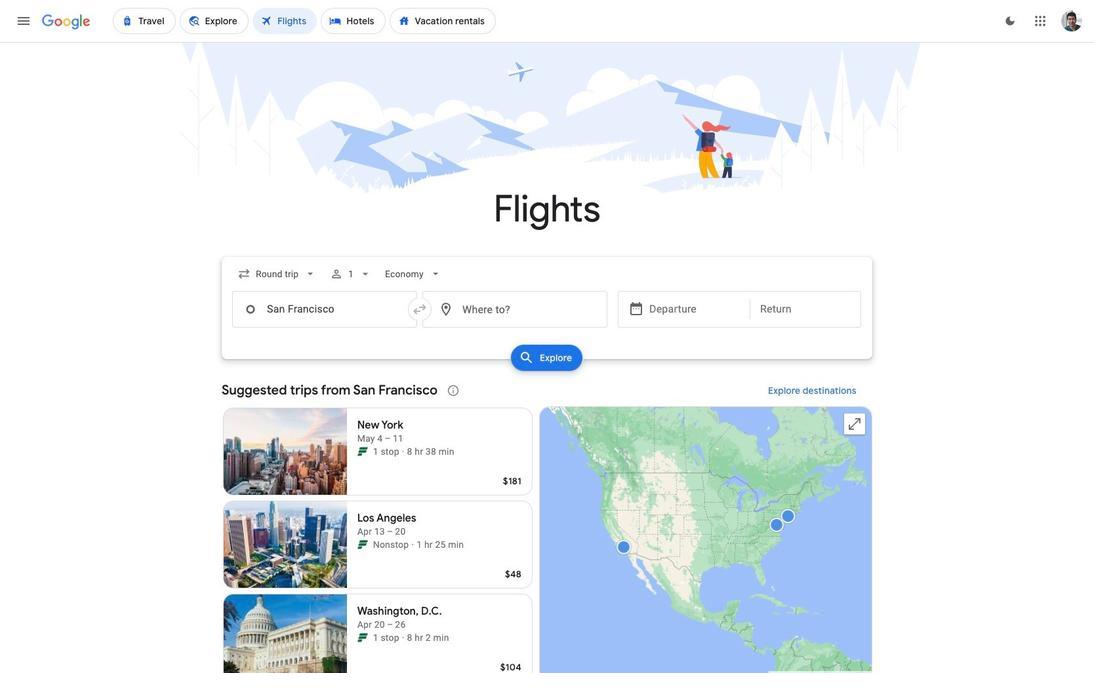 Task type: locate. For each thing, give the bounding box(es) containing it.
frontier image for 104 us dollars 'text field'
[[357, 633, 368, 644]]

 image
[[402, 446, 405, 459]]

None field
[[232, 262, 322, 286], [380, 262, 448, 286], [232, 262, 322, 286], [380, 262, 448, 286]]

1 horizontal spatial  image
[[412, 539, 414, 552]]

change appearance image
[[995, 5, 1026, 37]]

 image for frontier icon corresponding to 48 us dollars text field at the bottom
[[412, 539, 414, 552]]

frontier image
[[357, 540, 368, 551], [357, 633, 368, 644]]

48 US dollars text field
[[505, 569, 522, 581]]

 image
[[412, 539, 414, 552], [402, 632, 405, 645]]

1 vertical spatial frontier image
[[357, 633, 368, 644]]

Return text field
[[761, 292, 851, 327]]

Where from? text field
[[232, 291, 417, 328]]

181 US dollars text field
[[503, 476, 522, 488]]

1 vertical spatial  image
[[402, 632, 405, 645]]

main menu image
[[16, 13, 31, 29]]

Departure text field
[[650, 292, 740, 327]]

1 frontier image from the top
[[357, 540, 368, 551]]

0 vertical spatial  image
[[412, 539, 414, 552]]

104 US dollars text field
[[501, 662, 522, 674]]

0 vertical spatial frontier image
[[357, 540, 368, 551]]

0 horizontal spatial  image
[[402, 632, 405, 645]]

2 frontier image from the top
[[357, 633, 368, 644]]

frontier image
[[357, 447, 368, 457]]



Task type: describe. For each thing, give the bounding box(es) containing it.
Flight search field
[[211, 257, 883, 375]]

 image for 104 us dollars 'text field' frontier icon
[[402, 632, 405, 645]]

suggested trips from san francisco region
[[222, 375, 873, 674]]

frontier image for 48 us dollars text field at the bottom
[[357, 540, 368, 551]]

Where to?  text field
[[423, 291, 608, 328]]



Task type: vqa. For each thing, say whether or not it's contained in the screenshot.
the
no



